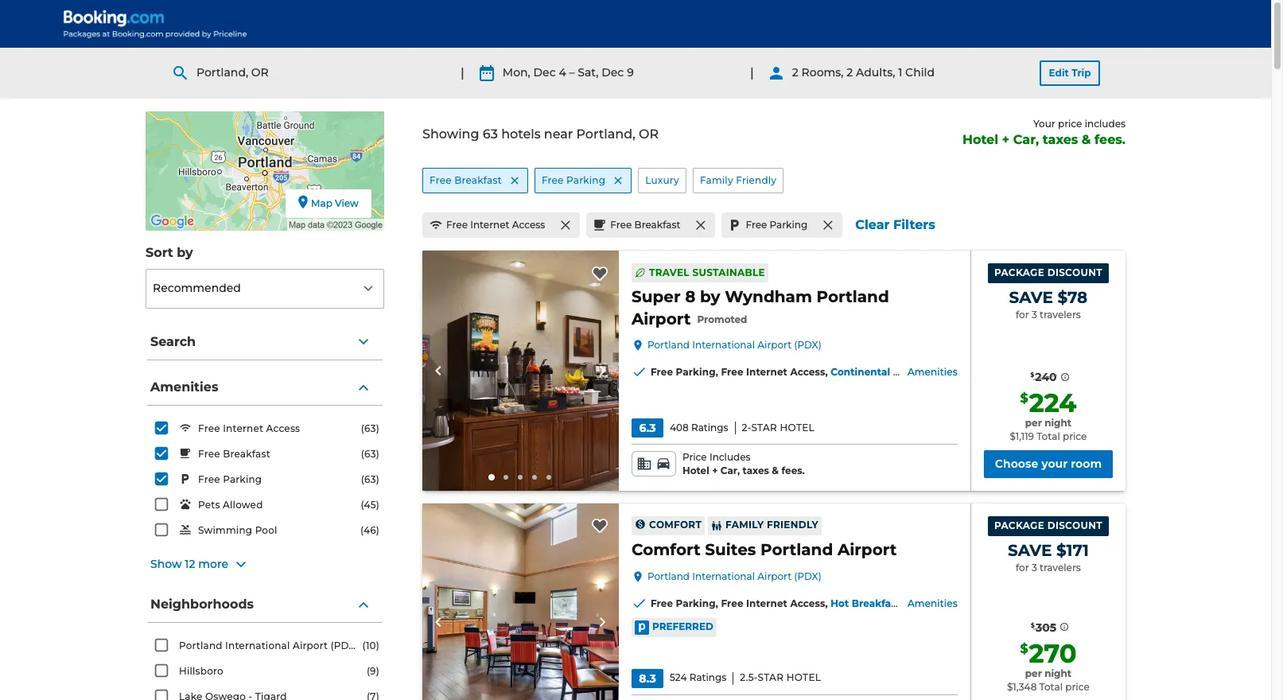 Task type: vqa. For each thing, say whether or not it's contained in the screenshot.
Accessible
no



Task type: locate. For each thing, give the bounding box(es) containing it.
included
[[945, 366, 990, 378], [904, 598, 949, 610]]

breakfast image
[[423, 251, 619, 491], [423, 504, 619, 700]]

per up $1,348
[[1026, 668, 1043, 680]]

breakfast inside button
[[635, 219, 681, 231]]

0 vertical spatial photo carousel region
[[423, 251, 619, 491]]

1 | from the left
[[461, 65, 465, 80]]

270
[[1030, 638, 1077, 669]]

2 left 'rooms,'
[[793, 65, 799, 80]]

showing 63 hotels near portland, or
[[423, 127, 659, 142]]

0 horizontal spatial &
[[772, 465, 779, 477]]

& down includes
[[1082, 132, 1092, 147]]

$ inside $ 305
[[1031, 621, 1036, 629]]

2 photo carousel region from the top
[[423, 504, 619, 700]]

comfort
[[650, 519, 702, 531], [632, 540, 701, 559]]

(pdx)
[[795, 339, 822, 351], [795, 571, 822, 582], [331, 640, 359, 652]]

0 vertical spatial &
[[1082, 132, 1092, 147]]

for down save $171 on the bottom of page
[[1016, 562, 1030, 574]]

view
[[335, 197, 359, 209]]

2 travelers from the top
[[1040, 562, 1082, 574]]

1 vertical spatial ratings
[[690, 672, 727, 684]]

for 3 travelers for 224
[[1016, 309, 1082, 321]]

|
[[461, 65, 465, 80], [751, 65, 754, 80]]

taxes down your
[[1043, 132, 1079, 147]]

$ left 270
[[1021, 641, 1029, 657]]

star up price includes hotel + car, taxes & fees. at the right bottom
[[752, 422, 778, 434]]

by
[[177, 245, 193, 260], [701, 288, 721, 307]]

dec left 4
[[534, 65, 556, 80]]

parking down near
[[567, 174, 606, 186]]

ratings right 408
[[692, 422, 729, 434]]

for 3 travelers for 270
[[1016, 562, 1082, 574]]

parking up the allowed
[[223, 474, 262, 486]]

1 vertical spatial family friendly
[[726, 519, 819, 531]]

free breakfast down showing
[[430, 174, 502, 186]]

airport down the super
[[632, 310, 691, 329]]

portland international airport (pdx) down suites
[[648, 571, 822, 582]]

0 vertical spatial +
[[1003, 132, 1010, 147]]

2 for 3 travelers from the top
[[1016, 562, 1082, 574]]

1 horizontal spatial +
[[1003, 132, 1010, 147]]

amenities for 224
[[908, 366, 958, 378]]

save left $171
[[1009, 541, 1053, 560]]

friendly up free parking button
[[736, 174, 777, 186]]

1 breakfast image from the top
[[423, 251, 619, 491]]

go to image #3 image
[[519, 475, 523, 480]]

for for 224
[[1016, 309, 1030, 321]]

1 vertical spatial for 3 travelers
[[1016, 562, 1082, 574]]

3 for 224
[[1032, 309, 1038, 321]]

(pdx) for 224
[[795, 339, 822, 351]]

1 vertical spatial star
[[758, 672, 784, 684]]

1 vertical spatial portland international airport (pdx)
[[648, 571, 822, 582]]

travelers
[[1040, 309, 1082, 321], [1040, 562, 1082, 574]]

free internet access
[[447, 219, 546, 231], [198, 423, 300, 435]]

adults,
[[857, 65, 896, 80]]

price for 224
[[1063, 431, 1088, 443]]

family friendly up free parking button
[[700, 174, 777, 186]]

1 vertical spatial fees.
[[782, 465, 805, 477]]

3 (63) from the top
[[361, 474, 380, 486]]

(pdx) up free parking, free internet access , hot breakfast included
[[795, 571, 822, 582]]

save for 224
[[1010, 288, 1054, 307]]

total right $1,348
[[1040, 681, 1064, 693]]

portland international airport (pdx) for 224
[[648, 339, 822, 351]]

2 horizontal spatial free parking
[[746, 219, 808, 231]]

package discount up save $171 on the bottom of page
[[995, 520, 1103, 532]]

224
[[1030, 388, 1077, 419]]

2 parking, from the top
[[676, 598, 719, 610]]

1 vertical spatial (pdx)
[[795, 571, 822, 582]]

1 horizontal spatial car,
[[1014, 132, 1040, 147]]

1 discount from the top
[[1048, 267, 1103, 279]]

$171
[[1057, 541, 1090, 560]]

trip
[[1072, 67, 1092, 79]]

$
[[1031, 371, 1035, 379], [1021, 391, 1029, 406], [1031, 621, 1036, 629], [1021, 641, 1029, 657]]

airport up hot
[[838, 540, 897, 559]]

0 horizontal spatial car,
[[721, 465, 740, 477]]

for 3 travelers down save $171 on the bottom of page
[[1016, 562, 1082, 574]]

1 horizontal spatial or
[[639, 127, 659, 142]]

$ inside $ 224 per night $1,119 total price
[[1021, 391, 1029, 406]]

free parking up sustainable
[[746, 219, 808, 231]]

friendly
[[736, 174, 777, 186], [767, 519, 819, 531]]

price
[[1059, 118, 1083, 130], [1063, 431, 1088, 443], [1066, 681, 1090, 693]]

total for 224
[[1037, 431, 1061, 443]]

dec
[[534, 65, 556, 80], [602, 65, 624, 80]]

star for 270
[[758, 672, 784, 684]]

0 horizontal spatial free breakfast
[[198, 448, 271, 460]]

(63) for free breakfast
[[361, 448, 380, 460]]

go to image #2 image
[[504, 475, 509, 480]]

price down 270
[[1066, 681, 1090, 693]]

breakfast down the 63 in the left of the page
[[455, 174, 502, 186]]

0 horizontal spatial taxes
[[743, 465, 770, 477]]

per
[[1026, 417, 1043, 429], [1026, 668, 1043, 680]]

go to image #4 image
[[533, 475, 538, 480]]

portland
[[817, 288, 890, 307], [648, 339, 690, 351], [761, 540, 834, 559], [648, 571, 690, 582], [179, 640, 223, 652]]

2 for from the top
[[1016, 562, 1030, 574]]

parking, up preferred
[[676, 598, 719, 610]]

0 vertical spatial family friendly
[[700, 174, 777, 186]]

1 horizontal spatial free parking
[[542, 174, 606, 186]]

or
[[251, 65, 269, 80], [639, 127, 659, 142]]

preferred
[[653, 621, 714, 633]]

save left $78
[[1010, 288, 1054, 307]]

choose your room
[[996, 457, 1103, 471]]

$ left 224
[[1021, 391, 1029, 406]]

package discount up save $78
[[995, 267, 1103, 279]]

by right 8
[[701, 288, 721, 307]]

1 travelers from the top
[[1040, 309, 1082, 321]]

fees. down includes
[[1095, 132, 1126, 147]]

0 horizontal spatial parking
[[223, 474, 262, 486]]

go to image #1 image
[[489, 474, 495, 481]]

1 horizontal spatial parking
[[567, 174, 606, 186]]

package for 224
[[995, 267, 1045, 279]]

2 vertical spatial free breakfast
[[198, 448, 271, 460]]

super 8 by wyndham portland airport - promoted element
[[632, 286, 958, 330]]

& inside your price includes hotel + car, taxes & fees.
[[1082, 132, 1092, 147]]

star right 524 ratings on the right of page
[[758, 672, 784, 684]]

1 vertical spatial free internet access
[[198, 423, 300, 435]]

comfort down price
[[650, 519, 702, 531]]

portland down the super
[[648, 339, 690, 351]]

2 package discount from the top
[[995, 520, 1103, 532]]

hotel
[[963, 132, 999, 147], [781, 422, 815, 434], [683, 465, 710, 477], [787, 672, 822, 684]]

2 vertical spatial price
[[1066, 681, 1090, 693]]

portland up free parking, free internet access , hot breakfast included
[[761, 540, 834, 559]]

night
[[1045, 417, 1072, 429], [1045, 668, 1072, 680]]

comfort left suites
[[632, 540, 701, 559]]

near
[[544, 127, 573, 142]]

1 vertical spatial free parking
[[746, 219, 808, 231]]

524 ratings
[[670, 672, 727, 684]]

1 vertical spatial included
[[904, 598, 949, 610]]

1 vertical spatial taxes
[[743, 465, 770, 477]]

1 dec from the left
[[534, 65, 556, 80]]

star for 224
[[752, 422, 778, 434]]

1 vertical spatial friendly
[[767, 519, 819, 531]]

1 vertical spatial night
[[1045, 668, 1072, 680]]

travel sustainable
[[650, 266, 766, 278]]

1 portland international airport (pdx) from the top
[[648, 339, 822, 351]]

, left continental on the bottom of the page
[[826, 366, 828, 378]]

included for 224
[[945, 366, 990, 378]]

2 horizontal spatial free breakfast
[[611, 219, 681, 231]]

2 breakfast image from the top
[[423, 504, 619, 700]]

total inside $ 224 per night $1,119 total price
[[1037, 431, 1061, 443]]

dec left 9
[[602, 65, 624, 80]]

0 vertical spatial fees.
[[1095, 132, 1126, 147]]

swimming pool
[[198, 525, 277, 537]]

recommended
[[153, 281, 241, 295]]

0 vertical spatial free parking
[[542, 174, 606, 186]]

1 vertical spatial 3
[[1032, 562, 1038, 574]]

4
[[559, 65, 567, 80]]

suites
[[706, 540, 757, 559]]

0 vertical spatial star
[[752, 422, 778, 434]]

fees.
[[1095, 132, 1126, 147], [782, 465, 805, 477]]

| left the mon,
[[461, 65, 465, 80]]

(pdx) up free parking, free internet access , continental breakfast included
[[795, 339, 822, 351]]

0 horizontal spatial +
[[713, 465, 718, 477]]

0 vertical spatial comfort
[[650, 519, 702, 531]]

package discount
[[995, 267, 1103, 279], [995, 520, 1103, 532]]

star
[[752, 422, 778, 434], [758, 672, 784, 684]]

0 vertical spatial amenities
[[908, 366, 958, 378]]

1 vertical spatial by
[[701, 288, 721, 307]]

2 horizontal spatial parking
[[770, 219, 808, 231]]

0 vertical spatial 3
[[1032, 309, 1038, 321]]

hillsboro
[[179, 665, 224, 677]]

per inside $ 270 per night $1,348 total price
[[1026, 668, 1043, 680]]

3
[[1032, 309, 1038, 321], [1032, 562, 1038, 574]]

0 vertical spatial night
[[1045, 417, 1072, 429]]

hotel for 2-star hotel
[[781, 422, 815, 434]]

free parking
[[542, 174, 606, 186], [746, 219, 808, 231], [198, 474, 262, 486]]

3 down save $171 on the bottom of page
[[1032, 562, 1038, 574]]

1 vertical spatial photo carousel region
[[423, 504, 619, 700]]

parking up wyndham
[[770, 219, 808, 231]]

breakfast image for 270
[[423, 504, 619, 700]]

car,
[[1014, 132, 1040, 147], [721, 465, 740, 477]]

per for 224
[[1026, 417, 1043, 429]]

breakfast right hot
[[852, 598, 901, 610]]

airport inside "element"
[[838, 540, 897, 559]]

,
[[826, 366, 828, 378], [826, 598, 828, 610]]

internet
[[471, 219, 510, 231], [747, 366, 788, 378], [223, 423, 264, 435], [747, 598, 788, 610]]

$ 305
[[1031, 621, 1057, 635]]

0 horizontal spatial free parking
[[198, 474, 262, 486]]

show 12 more button
[[150, 556, 380, 575]]

edit
[[1050, 67, 1070, 79]]

clear filters
[[856, 217, 936, 232]]

ratings for 224
[[692, 422, 729, 434]]

free parking, free internet access , continental breakfast included
[[651, 366, 990, 378]]

night down 305
[[1045, 668, 1072, 680]]

$ left 305
[[1031, 621, 1036, 629]]

package up save $78
[[995, 267, 1045, 279]]

family up suites
[[726, 519, 764, 531]]

discount up $78
[[1048, 267, 1103, 279]]

taxes
[[1043, 132, 1079, 147], [743, 465, 770, 477]]

0 vertical spatial package
[[995, 267, 1045, 279]]

portland inside super 8 by wyndham portland airport
[[817, 288, 890, 307]]

free parking up the pets allowed
[[198, 474, 262, 486]]

free internet access inside button
[[447, 219, 546, 231]]

price inside $ 224 per night $1,119 total price
[[1063, 431, 1088, 443]]

comfort for comfort
[[650, 519, 702, 531]]

1 vertical spatial &
[[772, 465, 779, 477]]

discount up $171
[[1048, 520, 1103, 532]]

search
[[150, 334, 196, 349]]

free breakfast up the pets allowed
[[198, 448, 271, 460]]

package for 270
[[995, 520, 1045, 532]]

package up save $171 on the bottom of page
[[995, 520, 1045, 532]]

0 vertical spatial ,
[[826, 366, 828, 378]]

ratings right 524
[[690, 672, 727, 684]]

total inside $ 270 per night $1,348 total price
[[1040, 681, 1064, 693]]

1
[[899, 65, 903, 80]]

family right luxury
[[700, 174, 734, 186]]

0 vertical spatial friendly
[[736, 174, 777, 186]]

0 vertical spatial (63)
[[361, 423, 380, 435]]

1 horizontal spatial by
[[701, 288, 721, 307]]

free parking down near
[[542, 174, 606, 186]]

1 vertical spatial amenities
[[150, 380, 218, 395]]

car, down your
[[1014, 132, 1040, 147]]

airport down super 8 by wyndham portland airport
[[758, 339, 792, 351]]

per inside $ 224 per night $1,119 total price
[[1026, 417, 1043, 429]]

1 , from the top
[[826, 366, 828, 378]]

$ inside $ 270 per night $1,348 total price
[[1021, 641, 1029, 657]]

2 discount from the top
[[1048, 520, 1103, 532]]

per up $1,119
[[1026, 417, 1043, 429]]

0 vertical spatial travelers
[[1040, 309, 1082, 321]]

for down save $78
[[1016, 309, 1030, 321]]

0 vertical spatial free breakfast
[[430, 174, 502, 186]]

access
[[512, 219, 546, 231], [791, 366, 826, 378], [266, 423, 300, 435], [791, 598, 826, 610]]

car, down includes
[[721, 465, 740, 477]]

friendly up comfort suites portland airport "element"
[[767, 519, 819, 531]]

1 package discount from the top
[[995, 267, 1103, 279]]

hotel inside price includes hotel + car, taxes & fees.
[[683, 465, 710, 477]]

free breakfast down luxury
[[611, 219, 681, 231]]

comfort inside "element"
[[632, 540, 701, 559]]

portland international airport (pdx) down super 8 by wyndham portland airport
[[648, 339, 822, 351]]

(45)
[[361, 499, 380, 511]]

fees. down 2-star hotel
[[782, 465, 805, 477]]

travelers down save $171 on the bottom of page
[[1040, 562, 1082, 574]]

amenities
[[908, 366, 958, 378], [150, 380, 218, 395], [908, 598, 958, 610]]

0 horizontal spatial |
[[461, 65, 465, 80]]

1 vertical spatial package
[[995, 520, 1045, 532]]

1 vertical spatial travelers
[[1040, 562, 1082, 574]]

3 down save $78
[[1032, 309, 1038, 321]]

discount for 270
[[1048, 520, 1103, 532]]

1 horizontal spatial dec
[[602, 65, 624, 80]]

taxes down includes
[[743, 465, 770, 477]]

0 vertical spatial taxes
[[1043, 132, 1079, 147]]

portland international airport (pdx)
[[648, 339, 822, 351], [648, 571, 822, 582]]

price
[[683, 451, 707, 463]]

for
[[1016, 309, 1030, 321], [1016, 562, 1030, 574]]

2 night from the top
[[1045, 668, 1072, 680]]

$ inside '$ 240'
[[1031, 371, 1035, 379]]

1 horizontal spatial portland,
[[577, 127, 636, 142]]

(pdx) for 270
[[795, 571, 822, 582]]

1 photo carousel region from the top
[[423, 251, 619, 491]]

& inside price includes hotel + car, taxes & fees.
[[772, 465, 779, 477]]

2 per from the top
[[1026, 668, 1043, 680]]

0 horizontal spatial or
[[251, 65, 269, 80]]

0 vertical spatial ratings
[[692, 422, 729, 434]]

1 package from the top
[[995, 267, 1045, 279]]

by right sort
[[177, 245, 193, 260]]

night inside $ 270 per night $1,348 total price
[[1045, 668, 1072, 680]]

1 night from the top
[[1045, 417, 1072, 429]]

sort
[[146, 245, 173, 260]]

filters
[[894, 217, 936, 232]]

1 vertical spatial parking
[[770, 219, 808, 231]]

1 per from the top
[[1026, 417, 1043, 429]]

$ left 240
[[1031, 371, 1035, 379]]

(63)
[[361, 423, 380, 435], [361, 448, 380, 460], [361, 474, 380, 486]]

ratings for 270
[[690, 672, 727, 684]]

0 vertical spatial portland international airport (pdx)
[[648, 339, 822, 351]]

0 horizontal spatial fees.
[[782, 465, 805, 477]]

1 3 from the top
[[1032, 309, 1038, 321]]

international down neighborhoods dropdown button
[[225, 640, 290, 652]]

0 vertical spatial for 3 travelers
[[1016, 309, 1082, 321]]

price inside $ 270 per night $1,348 total price
[[1066, 681, 1090, 693]]

travel
[[650, 266, 690, 278]]

total right $1,119
[[1037, 431, 1061, 443]]

for 3 travelers down save $78
[[1016, 309, 1082, 321]]

$ for 305
[[1031, 621, 1036, 629]]

0 vertical spatial package discount
[[995, 267, 1103, 279]]

0 horizontal spatial 2
[[793, 65, 799, 80]]

240
[[1036, 370, 1058, 384]]

price right your
[[1059, 118, 1083, 130]]

0 vertical spatial price
[[1059, 118, 1083, 130]]

1 vertical spatial price
[[1063, 431, 1088, 443]]

price up room
[[1063, 431, 1088, 443]]

0 vertical spatial breakfast image
[[423, 251, 619, 491]]

8
[[685, 288, 696, 307]]

1 horizontal spatial free internet access
[[447, 219, 546, 231]]

0 vertical spatial international
[[693, 339, 755, 351]]

family friendly up comfort suites portland airport at the bottom of the page
[[726, 519, 819, 531]]

1 horizontal spatial fees.
[[1095, 132, 1126, 147]]

&
[[1082, 132, 1092, 147], [772, 465, 779, 477]]

your
[[1034, 118, 1056, 130]]

+ inside your price includes hotel + car, taxes & fees.
[[1003, 132, 1010, 147]]

0 vertical spatial save
[[1010, 288, 1054, 307]]

includes
[[1085, 118, 1126, 130]]

neighborhoods
[[150, 597, 254, 612]]

international down super 8 by wyndham portland airport
[[693, 339, 755, 351]]

0 vertical spatial discount
[[1048, 267, 1103, 279]]

2 | from the left
[[751, 65, 754, 80]]

1 vertical spatial for
[[1016, 562, 1030, 574]]

portland international airport (pdx) for 270
[[648, 571, 822, 582]]

| left 'rooms,'
[[751, 65, 754, 80]]

airport left (10)
[[293, 640, 328, 652]]

1 horizontal spatial &
[[1082, 132, 1092, 147]]

2 package from the top
[[995, 520, 1045, 532]]

0 vertical spatial included
[[945, 366, 990, 378]]

1 vertical spatial international
[[693, 571, 755, 582]]

photo carousel region
[[423, 251, 619, 491], [423, 504, 619, 700]]

1 vertical spatial comfort
[[632, 540, 701, 559]]

discount
[[1048, 267, 1103, 279], [1048, 520, 1103, 532]]

1 vertical spatial ,
[[826, 598, 828, 610]]

1 vertical spatial portland,
[[577, 127, 636, 142]]

2 3 from the top
[[1032, 562, 1038, 574]]

portland down clear
[[817, 288, 890, 307]]

1 vertical spatial total
[[1040, 681, 1064, 693]]

1 vertical spatial (63)
[[361, 448, 380, 460]]

2 , from the top
[[826, 598, 828, 610]]

parking inside button
[[770, 219, 808, 231]]

breakfast down luxury
[[635, 219, 681, 231]]

save
[[1010, 288, 1054, 307], [1009, 541, 1053, 560]]

night up your
[[1045, 417, 1072, 429]]

1 for from the top
[[1016, 309, 1030, 321]]

2
[[793, 65, 799, 80], [847, 65, 854, 80]]

travelers for 224
[[1040, 309, 1082, 321]]

, left hot
[[826, 598, 828, 610]]

+ inside price includes hotel + car, taxes & fees.
[[713, 465, 718, 477]]

night inside $ 224 per night $1,119 total price
[[1045, 417, 1072, 429]]

travelers down save $78
[[1040, 309, 1082, 321]]

hotels
[[502, 127, 541, 142]]

international
[[693, 339, 755, 351], [693, 571, 755, 582], [225, 640, 290, 652]]

1 for 3 travelers from the top
[[1016, 309, 1082, 321]]

night for 224
[[1045, 417, 1072, 429]]

breakfast
[[455, 174, 502, 186], [635, 219, 681, 231], [894, 366, 943, 378], [223, 448, 271, 460], [852, 598, 901, 610]]

1 parking, from the top
[[676, 366, 719, 378]]

super
[[632, 288, 681, 307]]

parking, up 408 ratings at the right
[[676, 366, 719, 378]]

1 horizontal spatial 2
[[847, 65, 854, 80]]

1 vertical spatial +
[[713, 465, 718, 477]]

1 vertical spatial discount
[[1048, 520, 1103, 532]]

& down 2-star hotel
[[772, 465, 779, 477]]

1 vertical spatial free breakfast
[[611, 219, 681, 231]]

1 vertical spatial car,
[[721, 465, 740, 477]]

international down suites
[[693, 571, 755, 582]]

0 vertical spatial for
[[1016, 309, 1030, 321]]

2 left the adults,
[[847, 65, 854, 80]]

1 (63) from the top
[[361, 423, 380, 435]]

2 (63) from the top
[[361, 448, 380, 460]]

(pdx) left (10)
[[331, 640, 359, 652]]

0 vertical spatial free internet access
[[447, 219, 546, 231]]

2 portland international airport (pdx) from the top
[[648, 571, 822, 582]]

$ 224 per night $1,119 total price
[[1010, 388, 1088, 443]]

1 horizontal spatial |
[[751, 65, 754, 80]]

pool
[[255, 525, 277, 537]]

0 vertical spatial parking,
[[676, 366, 719, 378]]

1 2 from the left
[[793, 65, 799, 80]]



Task type: describe. For each thing, give the bounding box(es) containing it.
taxes inside price includes hotel + car, taxes & fees.
[[743, 465, 770, 477]]

map
[[311, 197, 333, 209]]

sort by
[[146, 245, 193, 260]]

rooms,
[[802, 65, 844, 80]]

choose
[[996, 457, 1039, 471]]

night for 270
[[1045, 668, 1072, 680]]

0 vertical spatial portland,
[[197, 65, 248, 80]]

portland international airport (pdx) (10)
[[179, 640, 380, 652]]

fees. inside price includes hotel + car, taxes & fees.
[[782, 465, 805, 477]]

0 vertical spatial by
[[177, 245, 193, 260]]

$ for 240
[[1031, 371, 1035, 379]]

discount for 224
[[1048, 267, 1103, 279]]

car, inside your price includes hotel + car, taxes & fees.
[[1014, 132, 1040, 147]]

edit trip button
[[1040, 60, 1101, 86]]

2 vertical spatial (pdx)
[[331, 640, 359, 652]]

swimming
[[198, 525, 253, 537]]

2-star hotel
[[742, 422, 815, 434]]

international for 224
[[693, 339, 755, 351]]

$1,119
[[1010, 431, 1035, 443]]

child
[[906, 65, 935, 80]]

, for 270
[[826, 598, 828, 610]]

amenities button
[[147, 370, 383, 406]]

2.5-
[[741, 672, 758, 684]]

0 vertical spatial or
[[251, 65, 269, 80]]

super 8 by wyndham portland airport
[[632, 288, 890, 329]]

airport down comfort suites portland airport "element"
[[758, 571, 792, 582]]

(63) for free internet access
[[361, 423, 380, 435]]

1 horizontal spatial free breakfast
[[430, 174, 502, 186]]

includes
[[710, 451, 751, 463]]

wyndham
[[725, 288, 813, 307]]

hot
[[831, 598, 850, 610]]

international for 270
[[693, 571, 755, 582]]

total for 270
[[1040, 681, 1064, 693]]

0 vertical spatial parking
[[567, 174, 606, 186]]

3 for 270
[[1032, 562, 1038, 574]]

free parking, free internet access , hot breakfast included
[[651, 598, 949, 610]]

free breakfast button
[[587, 213, 716, 238]]

2 rooms, 2 adults, 1 child
[[793, 65, 935, 80]]

free internet access button
[[423, 213, 581, 238]]

hotel for price includes hotel + car, taxes & fees.
[[683, 465, 710, 477]]

| for 2 rooms, 2 adults, 1 child
[[751, 65, 754, 80]]

6.3
[[639, 421, 656, 436]]

–
[[570, 65, 575, 80]]

$1,348
[[1008, 681, 1037, 693]]

pets
[[198, 499, 220, 511]]

free inside button
[[746, 219, 768, 231]]

free parking button
[[722, 213, 843, 238]]

408
[[670, 422, 689, 434]]

$ 270 per night $1,348 total price
[[1008, 638, 1090, 693]]

sustainable
[[693, 266, 766, 278]]

$ for 224
[[1021, 391, 1029, 406]]

luxury
[[646, 174, 680, 186]]

free breakfast inside free breakfast button
[[611, 219, 681, 231]]

room
[[1072, 457, 1103, 471]]

(10)
[[363, 640, 380, 652]]

clear filters button
[[850, 216, 942, 241]]

parking, for 270
[[676, 598, 719, 610]]

0 vertical spatial family
[[700, 174, 734, 186]]

pets allowed
[[198, 499, 263, 511]]

$78
[[1058, 288, 1088, 307]]

internet inside button
[[471, 219, 510, 231]]

63
[[483, 127, 498, 142]]

recommended button
[[146, 269, 384, 309]]

2 dec from the left
[[602, 65, 624, 80]]

save $78
[[1010, 288, 1088, 307]]

mon,
[[503, 65, 531, 80]]

(63) for free parking
[[361, 474, 380, 486]]

(46)
[[360, 525, 380, 537]]

1 vertical spatial family
[[726, 519, 764, 531]]

408 ratings
[[670, 422, 729, 434]]

$ 240
[[1031, 370, 1058, 384]]

hotel for 2.5-star hotel
[[787, 672, 822, 684]]

photo carousel region for 270
[[423, 504, 619, 700]]

photo carousel region for 224
[[423, 251, 619, 491]]

305
[[1036, 621, 1057, 635]]

amenities for 270
[[908, 598, 958, 610]]

per for 270
[[1026, 668, 1043, 680]]

showing
[[423, 127, 480, 142]]

car, inside price includes hotel + car, taxes & fees.
[[721, 465, 740, 477]]

taxes inside your price includes hotel + car, taxes & fees.
[[1043, 132, 1079, 147]]

edit trip
[[1050, 67, 1092, 79]]

8.3
[[639, 672, 656, 686]]

comfort for comfort suites portland airport
[[632, 540, 701, 559]]

0 horizontal spatial free internet access
[[198, 423, 300, 435]]

map view
[[311, 197, 359, 209]]

choose your room button
[[985, 450, 1114, 478]]

save for 270
[[1009, 541, 1053, 560]]

| for mon, dec 4 – sat, dec 9
[[461, 65, 465, 80]]

2 vertical spatial international
[[225, 640, 290, 652]]

portland up preferred
[[648, 571, 690, 582]]

hotel inside your price includes hotel + car, taxes & fees.
[[963, 132, 999, 147]]

2 vertical spatial free parking
[[198, 474, 262, 486]]

free parking inside button
[[746, 219, 808, 231]]

2.5-star hotel
[[741, 672, 822, 684]]

portland inside "element"
[[761, 540, 834, 559]]

mon, dec 4 – sat, dec 9
[[503, 65, 634, 80]]

more
[[198, 557, 229, 572]]

portland, or
[[197, 65, 269, 80]]

package discount for 224
[[995, 267, 1103, 279]]

portland up hillsboro
[[179, 640, 223, 652]]

show
[[150, 557, 182, 572]]

booking.com packages image
[[63, 10, 249, 38]]

, for 224
[[826, 366, 828, 378]]

comfort suites portland airport
[[632, 540, 897, 559]]

search button
[[147, 325, 383, 361]]

go to image #5 image
[[547, 475, 552, 480]]

included for 270
[[904, 598, 949, 610]]

for for 270
[[1016, 562, 1030, 574]]

parking, for 224
[[676, 366, 719, 378]]

breakfast right continental on the bottom of the page
[[894, 366, 943, 378]]

524
[[670, 672, 687, 684]]

continental
[[831, 366, 891, 378]]

price inside your price includes hotel + car, taxes & fees.
[[1059, 118, 1083, 130]]

allowed
[[223, 499, 263, 511]]

breakfast up the allowed
[[223, 448, 271, 460]]

12
[[185, 557, 195, 572]]

fees. inside your price includes hotel + car, taxes & fees.
[[1095, 132, 1126, 147]]

(9)
[[367, 665, 380, 677]]

access inside button
[[512, 219, 546, 231]]

by inside super 8 by wyndham portland airport
[[701, 288, 721, 307]]

price includes hotel + car, taxes & fees.
[[683, 451, 805, 477]]

1 vertical spatial or
[[639, 127, 659, 142]]

package discount for 270
[[995, 520, 1103, 532]]

2 2 from the left
[[847, 65, 854, 80]]

comfort suites portland airport element
[[632, 539, 897, 561]]

your
[[1042, 457, 1068, 471]]

save $171
[[1009, 541, 1090, 560]]

airport inside super 8 by wyndham portland airport
[[632, 310, 691, 329]]

breakfast image for 224
[[423, 251, 619, 491]]

2-
[[742, 422, 752, 434]]

$ for 270
[[1021, 641, 1029, 657]]

travelers for 270
[[1040, 562, 1082, 574]]

your price includes hotel + car, taxes & fees.
[[963, 118, 1126, 147]]

price for 270
[[1066, 681, 1090, 693]]

show 12 more
[[150, 557, 229, 572]]

amenities inside dropdown button
[[150, 380, 218, 395]]



